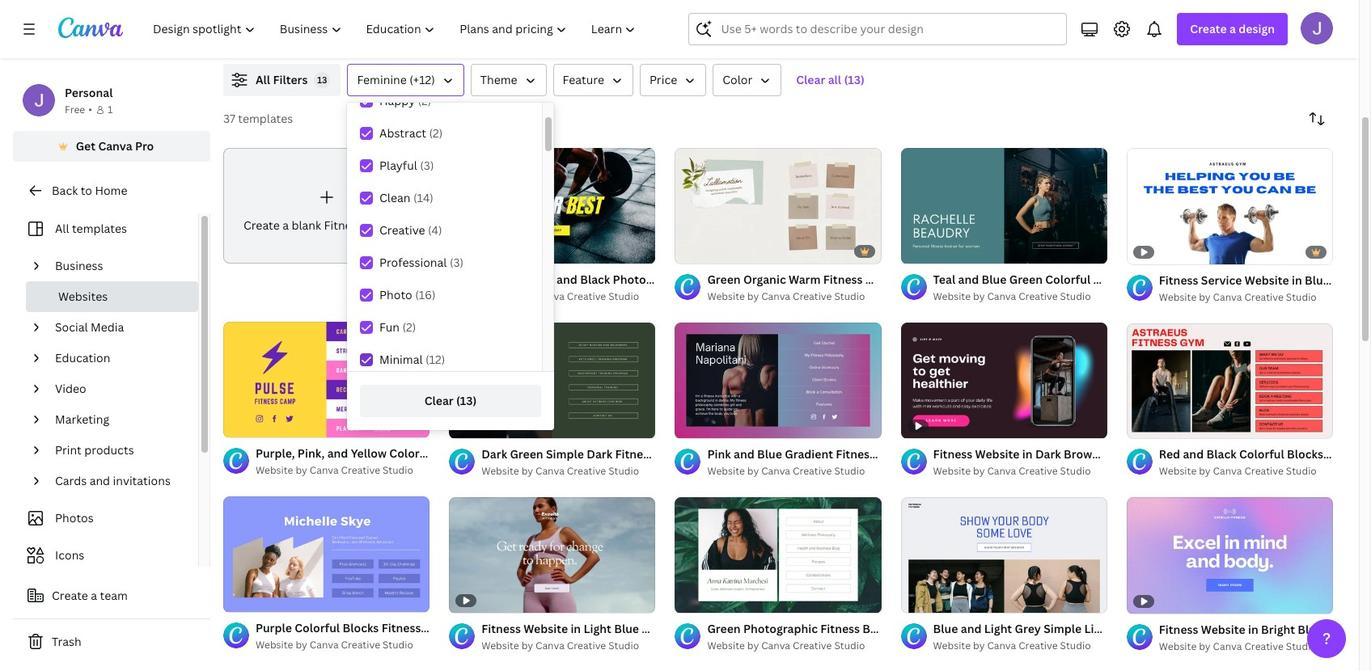 Task type: locate. For each thing, give the bounding box(es) containing it.
and for red and black colorful blocks fitness b website by canva creative studio
[[1184, 447, 1204, 462]]

2 horizontal spatial dark
[[1036, 447, 1062, 462]]

None search field
[[689, 13, 1068, 45]]

blue
[[982, 272, 1007, 287], [1306, 272, 1330, 288], [758, 447, 783, 462], [934, 622, 959, 637], [1298, 622, 1323, 638]]

blue inside fitness service website in blue and wh website by canva creative studio
[[1306, 272, 1330, 288]]

clean
[[380, 190, 411, 206]]

simple right grey at right bottom
[[1044, 622, 1082, 637]]

website by canva creative studio
[[256, 464, 414, 478], [482, 640, 639, 653]]

blocks inside purple colorful blocks fitness bio-link website website by canva creative studio
[[343, 621, 379, 636]]

creative inside fitness website in dark brown neon pink gradients style website by canva creative studio
[[1019, 465, 1058, 479]]

1 vertical spatial black
[[1207, 447, 1237, 462]]

green inside the teal and blue green colorful blocks fitness service website website by canva creative studio
[[1010, 272, 1043, 287]]

fitness inside red and black colorful blocks fitness b website by canva creative studio
[[1327, 447, 1366, 462]]

photographic
[[613, 272, 688, 287], [744, 621, 818, 637]]

1 6 from the top
[[931, 244, 936, 256]]

creative inside the bright yellow and black photographic fitness service website website by canva creative studio
[[567, 290, 606, 303]]

fitness inside green organic warm fitness bio-link website website by canva creative studio
[[824, 272, 863, 287]]

clear inside button
[[425, 393, 454, 409]]

0 horizontal spatial (13)
[[456, 393, 477, 409]]

0 vertical spatial a
[[1230, 21, 1237, 36]]

studio inside dark green simple dark fitness bio-link website website by canva creative studio
[[609, 464, 639, 478]]

photo (16)
[[380, 287, 436, 303]]

free
[[65, 103, 85, 117]]

1 vertical spatial website by canva creative studio
[[482, 640, 639, 653]]

colorful inside the teal and blue green colorful blocks fitness service website website by canva creative studio
[[1046, 272, 1091, 287]]

0 horizontal spatial colorful
[[295, 621, 340, 636]]

0 horizontal spatial website by canva creative studio
[[256, 464, 414, 478]]

simple down dark green simple dark fitness bio-link website "image"
[[546, 447, 584, 462]]

2 1 of 6 from the top
[[913, 594, 936, 606]]

templates down the back to home
[[72, 221, 127, 236]]

style
[[1218, 447, 1246, 462]]

purple colorful blocks fitness bio-link website website by canva creative studio
[[256, 621, 516, 653]]

2 vertical spatial blocks
[[343, 621, 379, 636]]

brown
[[1064, 447, 1100, 462]]

1 of 6
[[913, 244, 936, 256], [913, 594, 936, 606]]

theme button
[[471, 64, 547, 96]]

1 horizontal spatial templates
[[238, 111, 293, 126]]

2 horizontal spatial a
[[1230, 21, 1237, 36]]

(4)
[[428, 223, 442, 238]]

(13) inside button
[[456, 393, 477, 409]]

1 horizontal spatial create
[[244, 217, 280, 233]]

bio- inside purple colorful blocks fitness bio-link website website by canva creative studio
[[424, 621, 446, 636]]

dark for dark
[[587, 447, 613, 462]]

0 horizontal spatial simple
[[546, 447, 584, 462]]

all left filters
[[256, 72, 270, 87]]

playful (3)
[[380, 158, 434, 173]]

1 horizontal spatial (3)
[[450, 255, 464, 270]]

1 of 6 link for blue
[[901, 148, 1108, 264]]

(2) right fun
[[403, 320, 416, 335]]

abstract
[[380, 125, 427, 141]]

0 vertical spatial 1 of 6
[[913, 244, 936, 256]]

fitness
[[324, 217, 363, 233], [690, 272, 730, 287], [824, 272, 863, 287], [1133, 272, 1172, 287], [1160, 272, 1199, 288], [615, 447, 655, 462], [836, 447, 876, 462], [934, 447, 973, 462], [1327, 447, 1366, 462], [382, 621, 421, 636], [821, 621, 860, 637], [1115, 622, 1155, 637], [1160, 622, 1199, 638]]

print
[[55, 443, 82, 458]]

service
[[732, 272, 773, 287], [1175, 272, 1216, 287], [1202, 272, 1243, 288], [1158, 622, 1199, 637]]

templates for 37 templates
[[238, 111, 293, 126]]

pink
[[708, 447, 731, 462], [1135, 447, 1159, 462]]

(12)
[[426, 352, 445, 367]]

clear left all
[[797, 72, 826, 87]]

light right grey at right bottom
[[1085, 622, 1113, 637]]

0 horizontal spatial blocks
[[343, 621, 379, 636]]

1 vertical spatial all
[[55, 221, 69, 236]]

2 1 of 6 link from the top
[[901, 498, 1108, 614]]

blue inside fitness website in bright blue bright pu website by canva creative studio
[[1298, 622, 1323, 638]]

fitness website in dark brown neon pink gradients style website by canva creative studio
[[934, 447, 1246, 479]]

creative (4)
[[380, 223, 442, 238]]

by inside pink and blue gradient fitness bio-link website website by canva creative studio
[[748, 464, 759, 478]]

color
[[723, 72, 753, 87]]

b
[[1369, 447, 1372, 462]]

templates right the 37
[[238, 111, 293, 126]]

and left wh
[[1333, 272, 1354, 288]]

green organic warm fitness bio-link website image
[[675, 148, 882, 264]]

0 horizontal spatial create
[[52, 588, 88, 604]]

1 vertical spatial 1 of 6
[[913, 594, 936, 606]]

fitness website in dark brown neon pink gradients style link
[[934, 446, 1246, 464]]

of for teal and blue green colorful blocks fitness service website
[[919, 244, 928, 256]]

a
[[1230, 21, 1237, 36], [283, 217, 289, 233], [91, 588, 97, 604]]

fitness inside blue and light grey simple light fitness service website website by canva creative studio
[[1115, 622, 1155, 637]]

create inside button
[[52, 588, 88, 604]]

1 of 6 link for light
[[901, 498, 1108, 614]]

1 vertical spatial 6
[[931, 594, 936, 606]]

0 vertical spatial 1 of 6 link
[[901, 148, 1108, 264]]

0 horizontal spatial photographic
[[613, 272, 688, 287]]

trash
[[52, 635, 81, 650]]

0 horizontal spatial pink
[[708, 447, 731, 462]]

1 horizontal spatial pink
[[1135, 447, 1159, 462]]

pink and blue gradient fitness bio-link website image
[[675, 323, 882, 439]]

templates for all templates
[[72, 221, 127, 236]]

in inside fitness website in bright blue bright pu website by canva creative studio
[[1249, 622, 1259, 638]]

in
[[1292, 272, 1303, 288], [1023, 447, 1033, 462], [1249, 622, 1259, 638]]

green inside green organic warm fitness bio-link website website by canva creative studio
[[708, 272, 741, 287]]

in inside fitness website in dark brown neon pink gradients style website by canva creative studio
[[1023, 447, 1033, 462]]

fun (2)
[[380, 320, 416, 335]]

1 vertical spatial (13)
[[456, 393, 477, 409]]

1 vertical spatial simple
[[1044, 622, 1082, 637]]

and inside the bright yellow and black photographic fitness service website website by canva creative studio
[[557, 272, 578, 287]]

1 vertical spatial 1 of 6 link
[[901, 498, 1108, 614]]

0 horizontal spatial in
[[1023, 447, 1033, 462]]

create for create a blank fitness website
[[244, 217, 280, 233]]

1 horizontal spatial in
[[1249, 622, 1259, 638]]

1 vertical spatial colorful
[[1240, 447, 1285, 462]]

blue inside blue and light grey simple light fitness service website website by canva creative studio
[[934, 622, 959, 637]]

and right yellow
[[557, 272, 578, 287]]

blocks
[[1094, 272, 1130, 287], [1288, 447, 1324, 462], [343, 621, 379, 636]]

(3) right playful
[[420, 158, 434, 173]]

and for teal and blue green colorful blocks fitness service website website by canva creative studio
[[959, 272, 980, 287]]

playful
[[380, 158, 418, 173]]

1 vertical spatial (2)
[[429, 125, 443, 141]]

0 vertical spatial (13)
[[844, 72, 865, 87]]

studio inside pink and blue gradient fitness bio-link website website by canva creative studio
[[835, 464, 865, 478]]

and inside pink and blue gradient fitness bio-link website website by canva creative studio
[[734, 447, 755, 462]]

0 vertical spatial 1
[[108, 103, 113, 117]]

0 vertical spatial templates
[[238, 111, 293, 126]]

(3) for professional (3)
[[450, 255, 464, 270]]

and inside fitness service website in blue and wh website by canva creative studio
[[1333, 272, 1354, 288]]

1 horizontal spatial light
[[1085, 622, 1113, 637]]

all down back
[[55, 221, 69, 236]]

1 vertical spatial 1
[[913, 244, 917, 256]]

1 vertical spatial of
[[919, 594, 928, 606]]

video link
[[49, 374, 189, 405]]

0 vertical spatial (3)
[[420, 158, 434, 173]]

2 horizontal spatial colorful
[[1240, 447, 1285, 462]]

1 horizontal spatial clear
[[797, 72, 826, 87]]

(3)
[[420, 158, 434, 173], [450, 255, 464, 270]]

service inside the bright yellow and black photographic fitness service website website by canva creative studio
[[732, 272, 773, 287]]

fitness inside purple colorful blocks fitness bio-link website website by canva creative studio
[[382, 621, 421, 636]]

creative inside dark green simple dark fitness bio-link website website by canva creative studio
[[567, 464, 606, 478]]

1 vertical spatial photographic
[[744, 621, 818, 637]]

back to home
[[52, 183, 127, 198]]

and right cards
[[90, 473, 110, 489]]

fitness inside the teal and blue green colorful blocks fitness service website website by canva creative studio
[[1133, 272, 1172, 287]]

feature button
[[553, 64, 634, 96]]

photographic inside the bright yellow and black photographic fitness service website website by canva creative studio
[[613, 272, 688, 287]]

website by canva creative studio link for purple colorful blocks fitness bio-link website
[[256, 638, 430, 654]]

1 horizontal spatial dark
[[587, 447, 613, 462]]

2 vertical spatial a
[[91, 588, 97, 604]]

black
[[580, 272, 610, 287], [1207, 447, 1237, 462]]

by inside the teal and blue green colorful blocks fitness service website website by canva creative studio
[[974, 290, 985, 303]]

1 horizontal spatial (13)
[[844, 72, 865, 87]]

2 light from the left
[[1085, 622, 1113, 637]]

0 horizontal spatial a
[[91, 588, 97, 604]]

studio inside fitness website in bright blue bright pu website by canva creative studio
[[1287, 640, 1317, 654]]

(14)
[[413, 190, 434, 206]]

1 horizontal spatial all
[[256, 72, 270, 87]]

0 vertical spatial (2)
[[418, 93, 432, 108]]

0 horizontal spatial all
[[55, 221, 69, 236]]

black right red
[[1207, 447, 1237, 462]]

(2) right abstract
[[429, 125, 443, 141]]

2 horizontal spatial bright
[[1326, 622, 1360, 638]]

website by canva creative studio link for fitness website in bright blue bright pu
[[1160, 639, 1334, 656]]

create left design
[[1191, 21, 1228, 36]]

1 horizontal spatial colorful
[[1046, 272, 1091, 287]]

by inside the green photographic fitness bio-link website website by canva creative studio
[[748, 639, 759, 653]]

and left grey at right bottom
[[961, 622, 982, 637]]

(3) right professional
[[450, 255, 464, 270]]

1 horizontal spatial blocks
[[1094, 272, 1130, 287]]

black inside red and black colorful blocks fitness b website by canva creative studio
[[1207, 447, 1237, 462]]

1 vertical spatial in
[[1023, 447, 1033, 462]]

1 vertical spatial blocks
[[1288, 447, 1324, 462]]

and right red
[[1184, 447, 1204, 462]]

color button
[[713, 64, 782, 96]]

by inside fitness website in dark brown neon pink gradients style website by canva creative studio
[[974, 465, 985, 479]]

light left grey at right bottom
[[985, 622, 1013, 637]]

products
[[84, 443, 134, 458]]

2 vertical spatial (2)
[[403, 320, 416, 335]]

social media
[[55, 320, 124, 335]]

0 vertical spatial in
[[1292, 272, 1303, 288]]

creative inside fitness service website in blue and wh website by canva creative studio
[[1245, 290, 1284, 304]]

bright yellow and black photographic fitness service website link
[[482, 271, 821, 289]]

(2) down (+12) at the top left of page
[[418, 93, 432, 108]]

(+12)
[[410, 72, 435, 87]]

dark inside fitness website in dark brown neon pink gradients style website by canva creative studio
[[1036, 447, 1062, 462]]

create down icons
[[52, 588, 88, 604]]

0 vertical spatial colorful
[[1046, 272, 1091, 287]]

fitness website in bright blue bright pu link
[[1160, 622, 1372, 639]]

creative inside the teal and blue green colorful blocks fitness service website website by canva creative studio
[[1019, 290, 1058, 303]]

blank
[[292, 217, 321, 233]]

2 vertical spatial colorful
[[295, 621, 340, 636]]

2 horizontal spatial blocks
[[1288, 447, 1324, 462]]

0 horizontal spatial templates
[[72, 221, 127, 236]]

canva inside blue and light grey simple light fitness service website website by canva creative studio
[[988, 640, 1017, 653]]

(2) for abstract (2)
[[429, 125, 443, 141]]

1 horizontal spatial a
[[283, 217, 289, 233]]

purple, pink, and yellow colorful blocks fitness bio-link website image
[[223, 322, 430, 438]]

2 of from the top
[[919, 594, 928, 606]]

1 of from the top
[[919, 244, 928, 256]]

clear
[[797, 72, 826, 87], [425, 393, 454, 409]]

canva inside red and black colorful blocks fitness b website by canva creative studio
[[1214, 465, 1243, 479]]

purple
[[256, 621, 292, 636]]

create a blank fitness website element
[[223, 148, 430, 264]]

0 vertical spatial clear
[[797, 72, 826, 87]]

2 vertical spatial 1
[[913, 594, 917, 606]]

creative inside red and black colorful blocks fitness b website by canva creative studio
[[1245, 465, 1284, 479]]

and inside blue and light grey simple light fitness service website website by canva creative studio
[[961, 622, 982, 637]]

and inside red and black colorful blocks fitness b website by canva creative studio
[[1184, 447, 1204, 462]]

0 horizontal spatial black
[[580, 272, 610, 287]]

1 horizontal spatial simple
[[1044, 622, 1082, 637]]

1
[[108, 103, 113, 117], [913, 244, 917, 256], [913, 594, 917, 606]]

website
[[366, 217, 410, 233], [776, 272, 821, 287], [914, 272, 958, 287], [1219, 272, 1263, 287], [1245, 272, 1290, 288], [482, 290, 519, 303], [708, 290, 745, 303], [934, 290, 971, 303], [1160, 290, 1197, 304], [706, 447, 750, 462], [927, 447, 971, 462], [976, 447, 1020, 462], [256, 464, 293, 478], [482, 464, 519, 478], [708, 464, 745, 478], [934, 465, 971, 479], [1160, 465, 1197, 479], [472, 621, 516, 636], [911, 621, 956, 637], [1201, 622, 1246, 637], [1202, 622, 1246, 638], [256, 639, 293, 653], [708, 639, 745, 653], [482, 640, 519, 653], [934, 640, 971, 653], [1160, 640, 1197, 654]]

feature
[[563, 72, 605, 87]]

0 horizontal spatial (3)
[[420, 158, 434, 173]]

create for create a design
[[1191, 21, 1228, 36]]

a for team
[[91, 588, 97, 604]]

clear down the (12)
[[425, 393, 454, 409]]

canva inside green organic warm fitness bio-link website website by canva creative studio
[[762, 290, 791, 303]]

fitness inside pink and blue gradient fitness bio-link website website by canva creative studio
[[836, 447, 876, 462]]

black right yellow
[[580, 272, 610, 287]]

blue and light grey simple light fitness service website link
[[934, 621, 1246, 639]]

bio- inside green organic warm fitness bio-link website website by canva creative studio
[[866, 272, 888, 287]]

website by canva creative studio link for fitness service website in blue and wh
[[1160, 289, 1334, 306]]

service inside blue and light grey simple light fitness service website website by canva creative studio
[[1158, 622, 1199, 637]]

green organic warm fitness bio-link website link
[[708, 271, 958, 289]]

0 vertical spatial blocks
[[1094, 272, 1130, 287]]

0 vertical spatial simple
[[546, 447, 584, 462]]

in for fitness website in bright blue bright pu
[[1249, 622, 1259, 638]]

13 filter options selected element
[[314, 72, 331, 88]]

•
[[88, 103, 92, 117]]

blocks inside red and black colorful blocks fitness b website by canva creative studio
[[1288, 447, 1324, 462]]

fitness inside the bright yellow and black photographic fitness service website website by canva creative studio
[[690, 272, 730, 287]]

creative inside pink and blue gradient fitness bio-link website website by canva creative studio
[[793, 464, 832, 478]]

0 horizontal spatial clear
[[425, 393, 454, 409]]

trash link
[[13, 626, 210, 659]]

1 horizontal spatial bright
[[1262, 622, 1296, 638]]

website inside red and black colorful blocks fitness b website by canva creative studio
[[1160, 465, 1197, 479]]

dark
[[482, 447, 508, 462], [587, 447, 613, 462], [1036, 447, 1062, 462]]

Search search field
[[721, 14, 1057, 45]]

fitness service website in blue and wh link
[[1160, 272, 1372, 289]]

create left blank
[[244, 217, 280, 233]]

studio inside blue and light grey simple light fitness service website website by canva creative studio
[[1061, 640, 1091, 653]]

service inside the teal and blue green colorful blocks fitness service website website by canva creative studio
[[1175, 272, 1216, 287]]

fitness service website in blue and wh website by canva creative studio
[[1160, 272, 1372, 304]]

and
[[557, 272, 578, 287], [959, 272, 980, 287], [1333, 272, 1354, 288], [734, 447, 755, 462], [1184, 447, 1204, 462], [90, 473, 110, 489], [961, 622, 982, 637]]

0 vertical spatial of
[[919, 244, 928, 256]]

fitness website templates image
[[988, 0, 1334, 45], [988, 0, 1334, 45]]

in inside fitness service website in blue and wh website by canva creative studio
[[1292, 272, 1303, 288]]

1 1 of 6 link from the top
[[901, 148, 1108, 264]]

studio inside fitness website in dark brown neon pink gradients style website by canva creative studio
[[1061, 465, 1091, 479]]

and for blue and light grey simple light fitness service website website by canva creative studio
[[961, 622, 982, 637]]

social
[[55, 320, 88, 335]]

gradients
[[1161, 447, 1215, 462]]

canva inside fitness website in bright blue bright pu website by canva creative studio
[[1214, 640, 1243, 654]]

0 vertical spatial 6
[[931, 244, 936, 256]]

0 vertical spatial all
[[256, 72, 270, 87]]

0 horizontal spatial bright
[[482, 272, 516, 287]]

(13)
[[844, 72, 865, 87], [456, 393, 477, 409]]

education
[[55, 350, 110, 366]]

by inside fitness website in bright blue bright pu website by canva creative studio
[[1200, 640, 1211, 654]]

simple inside blue and light grey simple light fitness service website website by canva creative studio
[[1044, 622, 1082, 637]]

0 vertical spatial website by canva creative studio
[[256, 464, 414, 478]]

and left gradient
[[734, 447, 755, 462]]

0 vertical spatial black
[[580, 272, 610, 287]]

2 vertical spatial in
[[1249, 622, 1259, 638]]

filters
[[273, 72, 308, 87]]

0 vertical spatial photographic
[[613, 272, 688, 287]]

red and black colorful blocks fitness b website by canva creative studio
[[1160, 447, 1372, 479]]

0 vertical spatial create
[[1191, 21, 1228, 36]]

1 for blue
[[913, 594, 917, 606]]

website by canva creative studio link for dark green simple dark fitness bio-link website
[[482, 464, 656, 480]]

dark green simple dark fitness bio-link website website by canva creative studio
[[482, 447, 750, 478]]

blue and light grey simple light fitness service website image
[[901, 498, 1108, 614]]

red and black colorful blocks fitness bio-link website image
[[1127, 323, 1334, 439]]

0 horizontal spatial light
[[985, 622, 1013, 637]]

a left team
[[91, 588, 97, 604]]

create inside dropdown button
[[1191, 21, 1228, 36]]

1 vertical spatial templates
[[72, 221, 127, 236]]

1 horizontal spatial photographic
[[744, 621, 818, 637]]

1 vertical spatial create
[[244, 217, 280, 233]]

service inside fitness service website in blue and wh website by canva creative studio
[[1202, 272, 1243, 288]]

1 horizontal spatial website by canva creative studio
[[482, 640, 639, 653]]

canva
[[98, 138, 132, 154], [536, 290, 565, 303], [762, 290, 791, 303], [988, 290, 1017, 303], [1214, 290, 1243, 304], [310, 464, 339, 478], [536, 464, 565, 478], [762, 464, 791, 478], [988, 465, 1017, 479], [1214, 465, 1243, 479], [310, 639, 339, 653], [762, 639, 791, 653], [536, 640, 565, 653], [988, 640, 1017, 653], [1214, 640, 1243, 654]]

purple colorful blocks fitness bio-link website image
[[223, 497, 430, 613]]

create
[[1191, 21, 1228, 36], [244, 217, 280, 233], [52, 588, 88, 604]]

2 horizontal spatial create
[[1191, 21, 1228, 36]]

print products link
[[49, 435, 189, 466]]

(13) inside button
[[844, 72, 865, 87]]

website by canva creative studio link for green photographic fitness bio-link website
[[708, 638, 882, 655]]

bio- inside the green photographic fitness bio-link website website by canva creative studio
[[863, 621, 886, 637]]

a left design
[[1230, 21, 1237, 36]]

1 vertical spatial a
[[283, 217, 289, 233]]

theme
[[481, 72, 518, 87]]

2 6 from the top
[[931, 594, 936, 606]]

and right teal
[[959, 272, 980, 287]]

1 vertical spatial clear
[[425, 393, 454, 409]]

and inside the teal and blue green colorful blocks fitness service website website by canva creative studio
[[959, 272, 980, 287]]

website by canva creative studio link for blue and light grey simple light fitness service website
[[934, 639, 1108, 655]]

1 for teal
[[913, 244, 917, 256]]

all templates link
[[23, 214, 189, 244]]

1 1 of 6 from the top
[[913, 244, 936, 256]]

1 vertical spatial (3)
[[450, 255, 464, 270]]

2 vertical spatial create
[[52, 588, 88, 604]]

creative inside fitness website in bright blue bright pu website by canva creative studio
[[1245, 640, 1284, 654]]

1 horizontal spatial black
[[1207, 447, 1237, 462]]

pink inside pink and blue gradient fitness bio-link website website by canva creative studio
[[708, 447, 731, 462]]

2 horizontal spatial in
[[1292, 272, 1303, 288]]

a left blank
[[283, 217, 289, 233]]



Task type: describe. For each thing, give the bounding box(es) containing it.
photographic inside the green photographic fitness bio-link website website by canva creative studio
[[744, 621, 818, 637]]

by inside red and black colorful blocks fitness b website by canva creative studio
[[1200, 465, 1211, 479]]

website by canva creative studio link for red and black colorful blocks fitness b
[[1160, 464, 1334, 480]]

green inside dark green simple dark fitness bio-link website website by canva creative studio
[[510, 447, 544, 462]]

green photographic fitness bio-link website link
[[708, 621, 956, 638]]

icons
[[55, 548, 84, 563]]

bio- inside dark green simple dark fitness bio-link website website by canva creative studio
[[658, 447, 680, 462]]

create a design button
[[1178, 13, 1288, 45]]

studio inside the green photographic fitness bio-link website website by canva creative studio
[[835, 639, 865, 653]]

link inside purple colorful blocks fitness bio-link website website by canva creative studio
[[446, 621, 469, 636]]

website by canva creative studio link for green organic warm fitness bio-link website
[[708, 289, 882, 305]]

create a blank fitness website link
[[223, 148, 430, 264]]

canva inside purple colorful blocks fitness bio-link website website by canva creative studio
[[310, 639, 339, 653]]

colorful inside red and black colorful blocks fitness b website by canva creative studio
[[1240, 447, 1285, 462]]

1 of 6 for teal
[[913, 244, 936, 256]]

1 of 6 for blue
[[913, 594, 936, 606]]

by inside purple colorful blocks fitness bio-link website website by canva creative studio
[[296, 639, 307, 653]]

business link
[[49, 251, 189, 282]]

1 light from the left
[[985, 622, 1013, 637]]

creative inside blue and light grey simple light fitness service website website by canva creative studio
[[1019, 640, 1058, 653]]

wh
[[1357, 272, 1372, 288]]

media
[[91, 320, 124, 335]]

bright yellow and black photographic fitness service website image
[[449, 148, 656, 264]]

and for cards and invitations
[[90, 473, 110, 489]]

clear all (13) button
[[789, 64, 873, 96]]

social media link
[[49, 312, 189, 343]]

fitness inside fitness website in dark brown neon pink gradients style website by canva creative studio
[[934, 447, 973, 462]]

clear all (13)
[[797, 72, 865, 87]]

back
[[52, 183, 78, 198]]

all
[[828, 72, 842, 87]]

teal
[[934, 272, 956, 287]]

all for all templates
[[55, 221, 69, 236]]

websites
[[58, 289, 108, 304]]

fitness inside dark green simple dark fitness bio-link website website by canva creative studio
[[615, 447, 655, 462]]

get canva pro button
[[13, 131, 210, 162]]

Sort by button
[[1301, 103, 1334, 135]]

create a team
[[52, 588, 128, 604]]

black inside the bright yellow and black photographic fitness service website website by canva creative studio
[[580, 272, 610, 287]]

create a team button
[[13, 580, 210, 613]]

pink inside fitness website in dark brown neon pink gradients style website by canva creative studio
[[1135, 447, 1159, 462]]

yellow
[[518, 272, 554, 287]]

pro
[[135, 138, 154, 154]]

website by canva creative studio link for teal and blue green colorful blocks fitness service website
[[934, 289, 1108, 305]]

teal and blue green colorful blocks fitness service website website by canva creative studio
[[934, 272, 1263, 303]]

link inside the green photographic fitness bio-link website website by canva creative studio
[[886, 621, 908, 637]]

clear for clear all (13)
[[797, 72, 826, 87]]

minimal
[[380, 352, 423, 367]]

team
[[100, 588, 128, 604]]

canva inside pink and blue gradient fitness bio-link website website by canva creative studio
[[762, 464, 791, 478]]

creative inside purple colorful blocks fitness bio-link website website by canva creative studio
[[341, 639, 380, 653]]

37
[[223, 111, 235, 126]]

pink and blue gradient fitness bio-link website link
[[708, 446, 971, 464]]

feminine
[[357, 72, 407, 87]]

creative inside the green photographic fitness bio-link website website by canva creative studio
[[793, 639, 832, 653]]

link inside dark green simple dark fitness bio-link website website by canva creative studio
[[680, 447, 703, 462]]

all templates
[[55, 221, 127, 236]]

a for blank
[[283, 217, 289, 233]]

(2) for fun (2)
[[403, 320, 416, 335]]

green inside the green photographic fitness bio-link website website by canva creative studio
[[708, 621, 741, 637]]

canva inside the green photographic fitness bio-link website website by canva creative studio
[[762, 639, 791, 653]]

(3) for playful (3)
[[420, 158, 434, 173]]

red
[[1160, 447, 1181, 462]]

blue inside pink and blue gradient fitness bio-link website website by canva creative studio
[[758, 447, 783, 462]]

website by canva creative studio link for pink and blue gradient fitness bio-link website
[[708, 464, 882, 480]]

6 for teal
[[931, 244, 936, 256]]

dark for fitness
[[1036, 447, 1062, 462]]

website by canva creative studio link for fitness website in dark brown neon pink gradients style
[[934, 464, 1108, 480]]

cards
[[55, 473, 87, 489]]

link inside pink and blue gradient fitness bio-link website website by canva creative studio
[[901, 447, 924, 462]]

(16)
[[415, 287, 436, 303]]

clear for clear (13)
[[425, 393, 454, 409]]

in for fitness website in dark brown neon pink gradients style
[[1023, 447, 1033, 462]]

feminine (+12) button
[[348, 64, 464, 96]]

personal
[[65, 85, 113, 100]]

pu
[[1363, 622, 1372, 638]]

warm
[[789, 272, 821, 287]]

blue inside the teal and blue green colorful blocks fitness service website website by canva creative studio
[[982, 272, 1007, 287]]

photos
[[55, 511, 94, 526]]

0 horizontal spatial dark
[[482, 447, 508, 462]]

studio inside the bright yellow and black photographic fitness service website website by canva creative studio
[[609, 290, 639, 303]]

pink and blue gradient fitness bio-link website website by canva creative studio
[[708, 447, 971, 478]]

(2) for happy (2)
[[418, 93, 432, 108]]

teal and blue green colorful blocks fitness service website link
[[934, 271, 1263, 289]]

creative inside green organic warm fitness bio-link website website by canva creative studio
[[793, 290, 832, 303]]

invitations
[[113, 473, 171, 489]]

marketing link
[[49, 405, 189, 435]]

to
[[81, 183, 92, 198]]

fitness inside fitness service website in blue and wh website by canva creative studio
[[1160, 272, 1199, 288]]

fitness inside fitness website in bright blue bright pu website by canva creative studio
[[1160, 622, 1199, 638]]

canva inside fitness website in dark brown neon pink gradients style website by canva creative studio
[[988, 465, 1017, 479]]

studio inside red and black colorful blocks fitness b website by canva creative studio
[[1287, 465, 1317, 479]]

organic
[[744, 272, 786, 287]]

by inside dark green simple dark fitness bio-link website website by canva creative studio
[[522, 464, 533, 478]]

education link
[[49, 343, 189, 374]]

happy (2)
[[380, 93, 432, 108]]

website by canva creative studio link for bright yellow and black photographic fitness service website
[[482, 289, 656, 305]]

a for design
[[1230, 21, 1237, 36]]

happy
[[380, 93, 415, 108]]

design
[[1239, 21, 1276, 36]]

13
[[317, 74, 327, 86]]

feminine (+12)
[[357, 72, 435, 87]]

print products
[[55, 443, 134, 458]]

cards and invitations link
[[49, 466, 189, 497]]

dark green simple dark fitness bio-link website image
[[449, 323, 656, 439]]

6 for blue
[[931, 594, 936, 606]]

teal and blue green colorful blocks fitness service website image
[[901, 148, 1108, 264]]

canva inside the teal and blue green colorful blocks fitness service website website by canva creative studio
[[988, 290, 1017, 303]]

price
[[650, 72, 678, 87]]

clear (13)
[[425, 393, 477, 409]]

icons link
[[23, 541, 189, 571]]

fun
[[380, 320, 400, 335]]

dark green simple dark fitness bio-link website link
[[482, 446, 750, 464]]

link inside green organic warm fitness bio-link website website by canva creative studio
[[888, 272, 911, 287]]

top level navigation element
[[142, 13, 650, 45]]

blocks inside the teal and blue green colorful blocks fitness service website website by canva creative studio
[[1094, 272, 1130, 287]]

canva inside dark green simple dark fitness bio-link website website by canva creative studio
[[536, 464, 565, 478]]

simple inside dark green simple dark fitness bio-link website website by canva creative studio
[[546, 447, 584, 462]]

professional
[[380, 255, 447, 270]]

all for all filters
[[256, 72, 270, 87]]

bio- inside pink and blue gradient fitness bio-link website website by canva creative studio
[[878, 447, 901, 462]]

studio inside purple colorful blocks fitness bio-link website website by canva creative studio
[[383, 639, 414, 653]]

home
[[95, 183, 127, 198]]

red and black colorful blocks fitness b link
[[1160, 446, 1372, 464]]

fitness website in bright blue bright pu website by canva creative studio
[[1160, 622, 1372, 654]]

green photographic fitness bio-link website image
[[675, 497, 882, 613]]

cards and invitations
[[55, 473, 171, 489]]

by inside fitness service website in blue and wh website by canva creative studio
[[1200, 290, 1211, 304]]

create a design
[[1191, 21, 1276, 36]]

fitness inside the green photographic fitness bio-link website website by canva creative studio
[[821, 621, 860, 637]]

bright yellow and black photographic fitness service website website by canva creative studio
[[482, 272, 821, 303]]

minimal (12)
[[380, 352, 445, 367]]

37 templates
[[223, 111, 293, 126]]

create a blank fitness website
[[244, 217, 410, 233]]

canva inside "button"
[[98, 138, 132, 154]]

studio inside green organic warm fitness bio-link website website by canva creative studio
[[835, 290, 865, 303]]

create for create a team
[[52, 588, 88, 604]]

grey
[[1015, 622, 1041, 637]]

green photographic fitness bio-link website website by canva creative studio
[[708, 621, 956, 653]]

bright inside the bright yellow and black photographic fitness service website website by canva creative studio
[[482, 272, 516, 287]]

by inside green organic warm fitness bio-link website website by canva creative studio
[[748, 290, 759, 303]]

canva inside fitness service website in blue and wh website by canva creative studio
[[1214, 290, 1243, 304]]

video
[[55, 381, 86, 397]]

photos link
[[23, 503, 189, 534]]

professional (3)
[[380, 255, 464, 270]]

clear (13) button
[[360, 385, 541, 418]]

back to home link
[[13, 175, 210, 207]]

colorful inside purple colorful blocks fitness bio-link website website by canva creative studio
[[295, 621, 340, 636]]

studio inside the teal and blue green colorful blocks fitness service website website by canva creative studio
[[1061, 290, 1091, 303]]

all filters
[[256, 72, 308, 87]]

jacob simon image
[[1301, 12, 1334, 45]]

and for pink and blue gradient fitness bio-link website website by canva creative studio
[[734, 447, 755, 462]]

by inside blue and light grey simple light fitness service website website by canva creative studio
[[974, 640, 985, 653]]

of for blue and light grey simple light fitness service website
[[919, 594, 928, 606]]

studio inside fitness service website in blue and wh website by canva creative studio
[[1287, 290, 1317, 304]]

get canva pro
[[76, 138, 154, 154]]

by inside the bright yellow and black photographic fitness service website website by canva creative studio
[[522, 290, 533, 303]]

abstract (2)
[[380, 125, 443, 141]]

get
[[76, 138, 96, 154]]

canva inside the bright yellow and black photographic fitness service website website by canva creative studio
[[536, 290, 565, 303]]



Task type: vqa. For each thing, say whether or not it's contained in the screenshot.
the Fitness Website in Bright Blue Bright Pu LINK
yes



